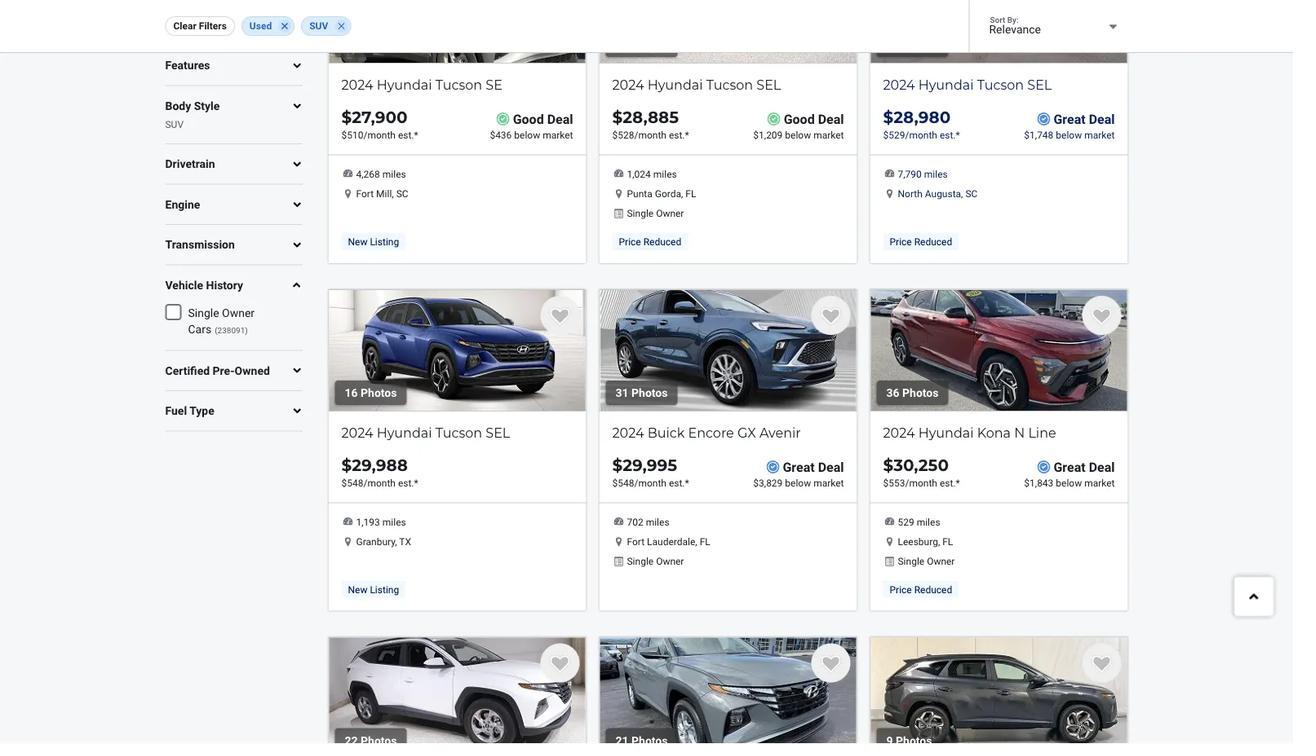 Task type: vqa. For each thing, say whether or not it's contained in the screenshot.
the ( within the 'Other ( 1040 )'
no



Task type: describe. For each thing, give the bounding box(es) containing it.
$ 30,250 $ 553 /month est.*
[[883, 455, 960, 489]]

$ 29,988 $ 548 /month est.*
[[341, 455, 418, 489]]

north augusta , sc
[[898, 188, 978, 200]]

30,250
[[894, 455, 949, 475]]

single owner for 29,995
[[627, 556, 684, 567]]

$1,209
[[753, 129, 783, 141]]

fl for 29,995
[[700, 536, 710, 548]]

528
[[618, 129, 634, 141]]

/month est.* for 27,900
[[363, 129, 418, 141]]

510
[[347, 129, 363, 141]]

fort mill , sc
[[356, 188, 408, 200]]

line
[[1028, 425, 1056, 441]]

great deal for 30,250
[[1054, 460, 1115, 475]]

photos inside 'photos' button
[[902, 38, 939, 52]]

north
[[898, 188, 923, 200]]

2024 for 30,250
[[883, 425, 915, 441]]

market for 29,995
[[814, 478, 844, 489]]

deal for 29,995
[[818, 460, 844, 475]]

photos right 16
[[361, 386, 397, 400]]

below for 28,885
[[785, 129, 811, 141]]

clear filters button
[[165, 16, 235, 36]]

market for 30,250
[[1084, 478, 1115, 489]]

$ 28,885 $ 528 /month est.*
[[612, 107, 689, 141]]

1,024
[[627, 169, 651, 180]]

miles for 29,995
[[646, 517, 670, 529]]

$ 27,900 $ 510 /month est.*
[[341, 107, 418, 141]]

avenir
[[760, 425, 801, 441]]

used button
[[241, 16, 295, 36]]

/month est.* for 28,980
[[905, 129, 960, 141]]

$1,843 below market
[[1024, 478, 1115, 489]]

single for 28,885
[[627, 208, 654, 219]]

photos for 30,250
[[902, 386, 939, 400]]

good deal for 27,900
[[513, 111, 573, 127]]

$3,829 below market
[[753, 478, 844, 489]]

1 vertical spatial 529
[[898, 517, 914, 529]]

fuel type
[[165, 405, 214, 418]]

encore
[[688, 425, 734, 441]]

702 miles
[[627, 517, 670, 529]]

, for 27,900
[[392, 188, 394, 200]]

553
[[889, 478, 905, 489]]

market for 27,900
[[543, 129, 573, 141]]

deal for 27,900
[[547, 111, 573, 127]]

price reduced for 28,885
[[619, 236, 681, 248]]

31
[[616, 386, 629, 400]]

buick
[[648, 425, 685, 441]]

fl for 28,885
[[686, 188, 696, 200]]

29,988
[[352, 455, 408, 475]]

/month est.* for 29,995
[[634, 478, 689, 489]]

owner for 29,995
[[656, 556, 684, 567]]

( 238091 )
[[215, 325, 248, 335]]

1,193
[[356, 517, 380, 529]]

mill
[[376, 188, 392, 200]]

$3,829
[[753, 478, 783, 489]]

good for 28,885
[[784, 111, 815, 127]]

price reduced for 30,250
[[890, 585, 952, 596]]

, for 29,995
[[695, 536, 697, 548]]

tucson for 27,900
[[435, 77, 482, 93]]

$1,843
[[1024, 478, 1054, 489]]

pre-
[[213, 364, 235, 378]]

vehicle history
[[165, 279, 243, 292]]

color
[[165, 19, 193, 32]]

great deal for 28,980
[[1054, 111, 1115, 127]]

7,790 miles
[[898, 169, 948, 180]]

good deal for 28,885
[[784, 111, 844, 127]]

2024 buick encore gx image
[[599, 289, 857, 412]]

529 miles
[[898, 517, 940, 529]]

granbury
[[356, 536, 395, 548]]

single owner for 28,885
[[627, 208, 684, 219]]

702
[[627, 517, 644, 529]]

vehicle
[[165, 279, 203, 292]]

gx
[[738, 425, 756, 441]]

28,885
[[623, 107, 679, 127]]

hyundai for 27,900
[[377, 77, 432, 93]]

27,900
[[352, 107, 408, 127]]

miles for 27,900
[[382, 169, 406, 180]]

se
[[486, 77, 502, 93]]

29,995
[[623, 455, 677, 475]]

filters
[[199, 20, 227, 32]]

photos for 29,995
[[632, 386, 668, 400]]

sel for 28,980
[[1027, 77, 1052, 93]]

deal for 30,250
[[1089, 460, 1115, 475]]

augusta
[[925, 188, 961, 200]]

owner inside "single owner cars"
[[222, 307, 255, 320]]

$436 below market
[[490, 129, 573, 141]]

2024 for 28,885
[[612, 77, 644, 93]]

$1,209 below market
[[753, 129, 844, 141]]

4,268 miles
[[356, 169, 406, 180]]

238091
[[218, 325, 245, 335]]

engine
[[165, 198, 200, 211]]

7,790
[[898, 169, 922, 180]]

single owner for 30,250
[[898, 556, 955, 567]]

548 for 29,995
[[618, 478, 634, 489]]

photos for 27,900
[[354, 38, 390, 52]]

punta gorda , fl
[[627, 188, 696, 200]]

16
[[345, 386, 358, 400]]

6
[[345, 38, 351, 52]]

2024 hyundai kona image
[[870, 289, 1128, 412]]

4,268
[[356, 169, 380, 180]]

suv inside button
[[309, 20, 328, 32]]

body style suv
[[165, 99, 220, 131]]

drivetrain
[[165, 158, 215, 171]]

, for 28,885
[[681, 188, 683, 200]]

$1,748
[[1024, 129, 1054, 141]]

style
[[194, 99, 220, 113]]

hyundai for 28,980
[[918, 77, 974, 93]]

fort for 29,995
[[627, 536, 645, 548]]

tucson for 28,885
[[706, 77, 753, 93]]

1,024 miles
[[627, 169, 677, 180]]

miles up granbury , tx
[[382, 517, 406, 529]]

features
[[165, 59, 210, 72]]

miles for 30,250
[[917, 517, 940, 529]]

/month est.* for 29,988
[[363, 478, 418, 489]]

fort lauderdale , fl
[[627, 536, 710, 548]]

photos button
[[877, 33, 948, 57]]

kona
[[977, 425, 1011, 441]]

2 horizontal spatial fl
[[943, 536, 953, 548]]

2024 for 27,900
[[341, 77, 373, 93]]



Task type: locate. For each thing, give the bounding box(es) containing it.
single for 30,250
[[898, 556, 925, 567]]

0 vertical spatial 529
[[889, 129, 905, 141]]

16 photos
[[345, 386, 397, 400]]

single owner
[[627, 208, 684, 219], [627, 556, 684, 567], [898, 556, 955, 567]]

/month est.* inside the $ 28,885 $ 528 /month est.*
[[634, 129, 689, 141]]

suv inside body style suv
[[165, 119, 184, 131]]

great deal up $1,748 below market on the right top of page
[[1054, 111, 1115, 127]]

hyundai up 27,900
[[377, 77, 432, 93]]

/month est.* for 28,885
[[634, 129, 689, 141]]

clear filters
[[173, 20, 227, 32]]

good for 27,900
[[513, 111, 544, 127]]

1 horizontal spatial fort
[[627, 536, 645, 548]]

fort down 702
[[627, 536, 645, 548]]

fl right 'lauderdale'
[[700, 536, 710, 548]]

1 horizontal spatial good deal
[[784, 111, 844, 127]]

owner for 30,250
[[927, 556, 955, 567]]

tucson
[[435, 77, 482, 93], [706, 77, 753, 93], [977, 77, 1024, 93], [435, 425, 482, 441]]

miles up fort lauderdale , fl on the bottom
[[646, 517, 670, 529]]

market right '$436'
[[543, 129, 573, 141]]

price reduced
[[619, 236, 681, 248], [890, 236, 952, 248], [890, 585, 952, 596]]

fuel
[[165, 405, 187, 418]]

below for 30,250
[[1056, 478, 1082, 489]]

548 inside $ 29,995 $ 548 /month est.*
[[618, 478, 634, 489]]

/month est.* down '29,988'
[[363, 478, 418, 489]]

miles for 28,885
[[653, 169, 677, 180]]

36 photos
[[886, 386, 939, 400]]

good up $436 below market
[[513, 111, 544, 127]]

sc for 28,980
[[966, 188, 978, 200]]

deal for 28,885
[[818, 111, 844, 127]]

529 inside $ 28,980 $ 529 /month est.*
[[889, 129, 905, 141]]

548 inside the '$ 29,988 $ 548 /month est.*'
[[347, 478, 363, 489]]

punta
[[627, 188, 653, 200]]

/month est.* down "28,980"
[[905, 129, 960, 141]]

below right '$436'
[[514, 129, 540, 141]]

fort for 27,900
[[356, 188, 374, 200]]

2 good deal from the left
[[784, 111, 844, 127]]

cars
[[188, 323, 211, 336]]

great up $1,843 below market
[[1054, 460, 1086, 475]]

photos
[[354, 38, 390, 52], [902, 38, 939, 52], [361, 386, 397, 400], [632, 386, 668, 400], [902, 386, 939, 400]]

deal
[[547, 111, 573, 127], [818, 111, 844, 127], [1089, 111, 1115, 127], [818, 460, 844, 475], [1089, 460, 1115, 475]]

suv
[[309, 20, 328, 32], [165, 119, 184, 131]]

deal up $1,209 below market
[[818, 111, 844, 127]]

2024 up 27,900
[[341, 77, 373, 93]]

new listing for 2024 hyundai tucson se
[[348, 236, 399, 248]]

miles up mill
[[382, 169, 406, 180]]

photos up "28,980"
[[902, 38, 939, 52]]

2 sc from the left
[[966, 188, 978, 200]]

photos right 36
[[902, 386, 939, 400]]

gorda
[[655, 188, 681, 200]]

2024 left 'buick'
[[612, 425, 644, 441]]

price reduced down punta in the top of the page
[[619, 236, 681, 248]]

miles for 28,980
[[924, 169, 948, 180]]

great for 29,995
[[783, 460, 815, 475]]

$ 28,980 $ 529 /month est.*
[[883, 107, 960, 141]]

single owner cars
[[188, 307, 255, 336]]

great deal for 29,995
[[783, 460, 844, 475]]

1 horizontal spatial sc
[[966, 188, 978, 200]]

/month est.* inside the '$ 29,988 $ 548 /month est.*'
[[363, 478, 418, 489]]

/month est.* down 28,885
[[634, 129, 689, 141]]

hyundai for 30,250
[[918, 425, 974, 441]]

2 good from the left
[[784, 111, 815, 127]]

type
[[189, 405, 214, 418]]

used
[[250, 20, 272, 32]]

/month est.* inside $ 30,250 $ 553 /month est.*
[[905, 478, 960, 489]]

new listing down granbury
[[348, 585, 399, 596]]

deal up $3,829 below market
[[818, 460, 844, 475]]

below for 28,980
[[1056, 129, 1082, 141]]

sel for 28,885
[[757, 77, 781, 93]]

good deal up $436 below market
[[513, 111, 573, 127]]

price reduced down leesburg on the bottom
[[890, 585, 952, 596]]

/month est.* down 27,900
[[363, 129, 418, 141]]

2024 hyundai tucson image
[[328, 0, 586, 64], [599, 0, 857, 64], [870, 0, 1128, 64], [328, 289, 586, 412], [328, 638, 586, 745], [599, 638, 857, 745], [870, 638, 1128, 745]]

2024 hyundai tucson sel up 28,885
[[612, 77, 781, 93]]

2024 buick encore gx avenir
[[612, 425, 801, 441]]

good deal up $1,209 below market
[[784, 111, 844, 127]]

sel
[[757, 77, 781, 93], [1027, 77, 1052, 93], [486, 425, 510, 441]]

/month est.* down 30,250
[[905, 478, 960, 489]]

great deal up $1,843 below market
[[1054, 460, 1115, 475]]

clear
[[173, 20, 196, 32]]

great for 28,980
[[1054, 111, 1086, 127]]

2 horizontal spatial 2024 hyundai tucson sel
[[883, 77, 1052, 93]]

single down leesburg on the bottom
[[898, 556, 925, 567]]

2024 up '29,988'
[[341, 425, 373, 441]]

fl right gorda
[[686, 188, 696, 200]]

tx
[[399, 536, 411, 548]]

deal up $1,748 below market on the right top of page
[[1089, 111, 1115, 127]]

new listing for 2024 hyundai tucson sel
[[348, 585, 399, 596]]

sc right mill
[[396, 188, 408, 200]]

market right $1,748
[[1084, 129, 1115, 141]]

0 horizontal spatial 2024 hyundai tucson sel
[[341, 425, 510, 441]]

single owner down punta gorda , fl
[[627, 208, 684, 219]]

1 vertical spatial new listing
[[348, 585, 399, 596]]

2024 up "28,980"
[[883, 77, 915, 93]]

0 horizontal spatial good deal
[[513, 111, 573, 127]]

deal for 28,980
[[1089, 111, 1115, 127]]

0 vertical spatial new listing
[[348, 236, 399, 248]]

/month est.* inside $ 29,995 $ 548 /month est.*
[[634, 478, 689, 489]]

$
[[341, 107, 352, 127], [612, 107, 623, 127], [883, 107, 894, 127], [341, 129, 347, 141], [612, 129, 618, 141], [883, 129, 889, 141], [341, 455, 352, 475], [612, 455, 623, 475], [883, 455, 894, 475], [341, 478, 347, 489], [612, 478, 618, 489], [883, 478, 889, 489]]

photos right 31
[[632, 386, 668, 400]]

miles
[[382, 169, 406, 180], [653, 169, 677, 180], [924, 169, 948, 180], [382, 517, 406, 529], [646, 517, 670, 529], [917, 517, 940, 529]]

n
[[1014, 425, 1025, 441]]

price reduced down north on the right of page
[[890, 236, 952, 248]]

1 vertical spatial fort
[[627, 536, 645, 548]]

single inside "single owner cars"
[[188, 307, 219, 320]]

2024 for 28,980
[[883, 77, 915, 93]]

0 vertical spatial fort
[[356, 188, 374, 200]]

0 horizontal spatial 548
[[347, 478, 363, 489]]

1 548 from the left
[[347, 478, 363, 489]]

single owner down fort lauderdale , fl on the bottom
[[627, 556, 684, 567]]

0 horizontal spatial good
[[513, 111, 544, 127]]

36
[[886, 386, 900, 400]]

below right $1,209
[[785, 129, 811, 141]]

2024 hyundai tucson sel for 28,885
[[612, 77, 781, 93]]

0 horizontal spatial sel
[[486, 425, 510, 441]]

single down fort lauderdale , fl on the bottom
[[627, 556, 654, 567]]

/month est.* down 29,995
[[634, 478, 689, 489]]

2024 hyundai tucson sel up "28,980"
[[883, 77, 1052, 93]]

0 horizontal spatial fort
[[356, 188, 374, 200]]

good deal
[[513, 111, 573, 127], [784, 111, 844, 127]]

fl right leesburg on the bottom
[[943, 536, 953, 548]]

548 down 29,995
[[618, 478, 634, 489]]

2024 hyundai kona n line
[[883, 425, 1056, 441]]

single down punta in the top of the page
[[627, 208, 654, 219]]

market for 28,980
[[1084, 129, 1115, 141]]

hyundai up "28,980"
[[918, 77, 974, 93]]

hyundai for 28,885
[[648, 77, 703, 93]]

owner up ( 238091 )
[[222, 307, 255, 320]]

deal up $436 below market
[[547, 111, 573, 127]]

body
[[165, 99, 191, 113]]

$ 29,995 $ 548 /month est.*
[[612, 455, 689, 489]]

0 horizontal spatial sc
[[396, 188, 408, 200]]

fort left mill
[[356, 188, 374, 200]]

0 horizontal spatial fl
[[686, 188, 696, 200]]

fort
[[356, 188, 374, 200], [627, 536, 645, 548]]

2 new listing from the top
[[348, 585, 399, 596]]

2 horizontal spatial sel
[[1027, 77, 1052, 93]]

tucson for 28,980
[[977, 77, 1024, 93]]

hyundai up 28,885
[[648, 77, 703, 93]]

great up $3,829 below market
[[783, 460, 815, 475]]

sc for 27,900
[[396, 188, 408, 200]]

548
[[347, 478, 363, 489], [618, 478, 634, 489]]

history
[[206, 279, 243, 292]]

, for 28,980
[[961, 188, 963, 200]]

/month est.* inside $ 28,980 $ 529 /month est.*
[[905, 129, 960, 141]]

529 up leesburg on the bottom
[[898, 517, 914, 529]]

sc right 'augusta'
[[966, 188, 978, 200]]

)
[[245, 325, 248, 335]]

1 good from the left
[[513, 111, 544, 127]]

miles up leesburg , fl
[[917, 517, 940, 529]]

2024 hyundai tucson sel for 28,980
[[883, 77, 1052, 93]]

fl
[[686, 188, 696, 200], [700, 536, 710, 548], [943, 536, 953, 548]]

below right $1,748
[[1056, 129, 1082, 141]]

,
[[392, 188, 394, 200], [681, 188, 683, 200], [961, 188, 963, 200], [395, 536, 397, 548], [695, 536, 697, 548], [938, 536, 940, 548]]

single for 29,995
[[627, 556, 654, 567]]

miles up north augusta , sc
[[924, 169, 948, 180]]

28,980
[[894, 107, 951, 127]]

1 new listing from the top
[[348, 236, 399, 248]]

0 horizontal spatial suv
[[165, 119, 184, 131]]

market right $1,209
[[814, 129, 844, 141]]

1 horizontal spatial 548
[[618, 478, 634, 489]]

2024 hyundai tucson se
[[341, 77, 502, 93]]

below for 27,900
[[514, 129, 540, 141]]

great up $1,748 below market on the right top of page
[[1054, 111, 1086, 127]]

owner down leesburg , fl
[[927, 556, 955, 567]]

/month est.* inside $ 27,900 $ 510 /month est.*
[[363, 129, 418, 141]]

2024
[[341, 77, 373, 93], [612, 77, 644, 93], [883, 77, 915, 93], [341, 425, 373, 441], [612, 425, 644, 441], [883, 425, 915, 441]]

owner for 28,885
[[656, 208, 684, 219]]

hyundai up '29,988'
[[377, 425, 432, 441]]

1 horizontal spatial 2024 hyundai tucson sel
[[612, 77, 781, 93]]

sc
[[396, 188, 408, 200], [966, 188, 978, 200]]

1,193 miles
[[356, 517, 406, 529]]

1 horizontal spatial fl
[[700, 536, 710, 548]]

hyundai up 30,250
[[918, 425, 974, 441]]

below right $3,829
[[785, 478, 811, 489]]

certified
[[165, 364, 210, 378]]

leesburg
[[898, 536, 938, 548]]

below for 29,995
[[785, 478, 811, 489]]

548 for 29,988
[[347, 478, 363, 489]]

suv button
[[301, 16, 351, 36]]

hyundai
[[377, 77, 432, 93], [648, 77, 703, 93], [918, 77, 974, 93], [377, 425, 432, 441], [918, 425, 974, 441]]

photos right "6"
[[354, 38, 390, 52]]

owner down gorda
[[656, 208, 684, 219]]

leesburg , fl
[[898, 536, 953, 548]]

0 vertical spatial suv
[[309, 20, 328, 32]]

1 vertical spatial suv
[[165, 119, 184, 131]]

certified pre-owned
[[165, 364, 270, 378]]

(
[[215, 325, 218, 335]]

below right $1,843
[[1056, 478, 1082, 489]]

2024 hyundai tucson sel up '29,988'
[[341, 425, 510, 441]]

owned
[[235, 364, 270, 378]]

transmission
[[165, 238, 235, 252]]

market right $1,843
[[1084, 478, 1115, 489]]

market for 28,885
[[814, 129, 844, 141]]

owner down 'lauderdale'
[[656, 556, 684, 567]]

good up $1,209 below market
[[784, 111, 815, 127]]

suv right used button
[[309, 20, 328, 32]]

2024 up 28,885
[[612, 77, 644, 93]]

1 horizontal spatial sel
[[757, 77, 781, 93]]

529 down "28,980"
[[889, 129, 905, 141]]

granbury , tx
[[356, 536, 411, 548]]

owner
[[656, 208, 684, 219], [222, 307, 255, 320], [656, 556, 684, 567], [927, 556, 955, 567]]

31 photos
[[616, 386, 668, 400]]

single
[[627, 208, 654, 219], [188, 307, 219, 320], [627, 556, 654, 567], [898, 556, 925, 567]]

548 down '29,988'
[[347, 478, 363, 489]]

single up cars
[[188, 307, 219, 320]]

single owner down leesburg , fl
[[898, 556, 955, 567]]

2024 hyundai tucson sel
[[612, 77, 781, 93], [883, 77, 1052, 93], [341, 425, 510, 441]]

529
[[889, 129, 905, 141], [898, 517, 914, 529]]

$1,748 below market
[[1024, 129, 1115, 141]]

great deal up $3,829 below market
[[783, 460, 844, 475]]

1 horizontal spatial suv
[[309, 20, 328, 32]]

great for 30,250
[[1054, 460, 1086, 475]]

2024 up 30,250
[[883, 425, 915, 441]]

market right $3,829
[[814, 478, 844, 489]]

2024 for 29,995
[[612, 425, 644, 441]]

lauderdale
[[647, 536, 695, 548]]

/month est.* for 30,250
[[905, 478, 960, 489]]

suv down body
[[165, 119, 184, 131]]

1 good deal from the left
[[513, 111, 573, 127]]

1 horizontal spatial good
[[784, 111, 815, 127]]

deal up $1,843 below market
[[1089, 460, 1115, 475]]

1 sc from the left
[[396, 188, 408, 200]]

new listing down the fort mill , sc
[[348, 236, 399, 248]]

2 548 from the left
[[618, 478, 634, 489]]

$436
[[490, 129, 512, 141]]

market
[[543, 129, 573, 141], [814, 129, 844, 141], [1084, 129, 1115, 141], [814, 478, 844, 489], [1084, 478, 1115, 489]]

below
[[514, 129, 540, 141], [785, 129, 811, 141], [1056, 129, 1082, 141], [785, 478, 811, 489], [1056, 478, 1082, 489]]

6 photos
[[345, 38, 390, 52]]

miles up gorda
[[653, 169, 677, 180]]



